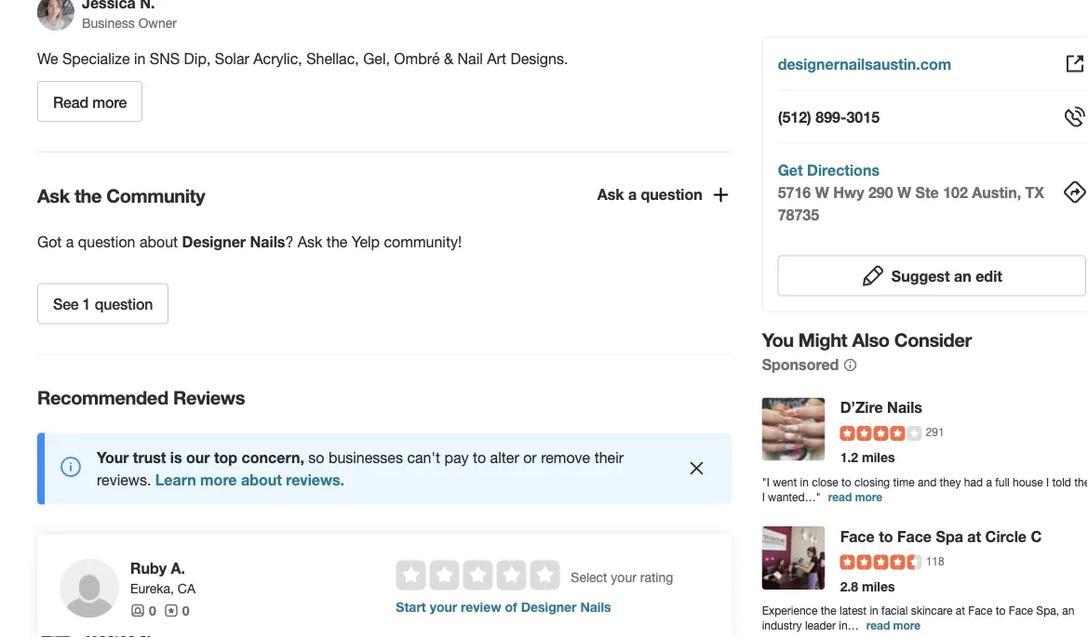 Task type: locate. For each thing, give the bounding box(es) containing it.
0 inside friends element
[[149, 604, 156, 619]]

the inside experience the latest in facial skincare at face to face spa, an industry leader in…
[[821, 605, 837, 618]]

your right start
[[430, 600, 457, 615]]

a inside ask a question link
[[628, 186, 637, 204]]

about inside got a question about designer nails ? ask the yelp community!
[[140, 234, 178, 251]]

nails inside recommended reviews element
[[580, 600, 611, 615]]

see 1 question link
[[37, 284, 169, 325]]

0 horizontal spatial reviews.
[[97, 473, 151, 490]]

0 vertical spatial read more link
[[828, 491, 883, 504]]

2 horizontal spatial a
[[986, 476, 992, 489]]

to up the 4.5 star rating image
[[879, 528, 893, 546]]

0 right 16 friends v2 image
[[149, 604, 156, 619]]

0 vertical spatial at
[[967, 528, 981, 546]]

ruby
[[130, 560, 167, 578]]

more down top
[[200, 472, 237, 490]]

2 horizontal spatial ask
[[597, 186, 624, 204]]

to right pay
[[473, 450, 486, 467]]

to right close in the right of the page
[[841, 476, 851, 489]]

remove
[[541, 450, 590, 467]]

0 vertical spatial read more
[[828, 491, 883, 504]]

1 vertical spatial in
[[800, 476, 809, 489]]

a for got
[[66, 234, 74, 251]]

24 pencil v2 image
[[862, 265, 884, 288]]

the left "yelp"
[[327, 234, 348, 251]]

0 right 16 review v2 icon
[[182, 604, 189, 619]]

solar
[[215, 50, 249, 68]]

ask the community element
[[7, 152, 762, 325]]

0 horizontal spatial ask
[[37, 185, 70, 207]]

full
[[995, 476, 1010, 489]]

0 horizontal spatial 0
[[149, 604, 156, 619]]

0 vertical spatial a
[[628, 186, 637, 204]]

2 reviews. from the left
[[97, 473, 151, 490]]

nails inside 'ask the community' element
[[250, 234, 285, 251]]

0 vertical spatial read
[[828, 491, 852, 504]]

None radio
[[429, 561, 459, 591], [463, 561, 493, 591], [429, 561, 459, 591], [463, 561, 493, 591]]

2 miles from the top
[[862, 579, 895, 595]]

0 horizontal spatial read
[[828, 491, 852, 504]]

designer for start your review of designer nails
[[521, 600, 577, 615]]

1 vertical spatial read more link
[[866, 620, 921, 633]]

at right skincare
[[956, 605, 965, 618]]

miles for face
[[862, 579, 895, 595]]

1 vertical spatial an
[[1062, 605, 1075, 618]]

dip,
[[184, 50, 211, 68]]

w down get directions link
[[815, 184, 829, 202]]

went
[[773, 476, 797, 489]]

a right got on the left of the page
[[66, 234, 74, 251]]

1.2 miles
[[840, 450, 895, 466]]

1 horizontal spatial 0
[[182, 604, 189, 619]]

0 vertical spatial your
[[611, 570, 637, 586]]

spa
[[936, 528, 963, 546]]

291
[[926, 426, 944, 439]]

at inside experience the latest in facial skincare at face to face spa, an industry leader in…
[[956, 605, 965, 618]]

78735
[[778, 206, 819, 224]]

in left facial
[[870, 605, 879, 618]]

more inside button
[[92, 94, 127, 111]]

in inside "i went in close to closing time and they had a full house i told the
[[800, 476, 809, 489]]

edit
[[976, 268, 1002, 285]]

reviews.
[[286, 472, 344, 490], [97, 473, 151, 490]]

of
[[505, 600, 517, 615]]

1 vertical spatial nails
[[887, 399, 922, 417]]

to
[[473, 450, 486, 467], [841, 476, 851, 489], [879, 528, 893, 546], [996, 605, 1006, 618]]

0 horizontal spatial w
[[815, 184, 829, 202]]

you might also consider
[[762, 330, 972, 352]]

899-
[[816, 108, 847, 126]]

read down facial
[[866, 620, 890, 633]]

more right read
[[92, 94, 127, 111]]

0 horizontal spatial designer
[[182, 234, 246, 251]]

a for ask
[[628, 186, 637, 204]]

1 vertical spatial designer
[[521, 600, 577, 615]]

designer right of
[[521, 600, 577, 615]]

their
[[594, 450, 624, 467]]

alter
[[490, 450, 519, 467]]

more down "closing"
[[855, 491, 883, 504]]

1 vertical spatial read
[[866, 620, 890, 633]]

None radio
[[396, 561, 426, 591], [496, 561, 526, 591], [530, 561, 560, 591], [396, 561, 426, 591], [496, 561, 526, 591], [530, 561, 560, 591]]

1 horizontal spatial nails
[[580, 600, 611, 615]]

1 vertical spatial at
[[956, 605, 965, 618]]

24 phone v2 image
[[1064, 106, 1086, 128]]

in right went on the right of the page
[[800, 476, 809, 489]]

2 0 from the left
[[182, 604, 189, 619]]

to left spa, in the right of the page
[[996, 605, 1006, 618]]

a
[[628, 186, 637, 204], [66, 234, 74, 251], [986, 476, 992, 489]]

your for select
[[611, 570, 637, 586]]

photo of jessica  n. image
[[37, 0, 74, 31]]

1 horizontal spatial w
[[897, 184, 911, 202]]

miles
[[862, 450, 895, 466], [862, 579, 895, 595]]

read more link
[[828, 491, 883, 504], [866, 620, 921, 633]]

question
[[641, 186, 702, 204], [78, 234, 135, 251], [95, 296, 153, 314]]

1 miles from the top
[[862, 450, 895, 466]]

face to face spa at circle c image
[[762, 527, 825, 591]]

in inside experience the latest in facial skincare at face to face spa, an industry leader in…
[[870, 605, 879, 618]]

0 vertical spatial nails
[[250, 234, 285, 251]]

1 horizontal spatial about
[[241, 472, 282, 490]]

102
[[943, 184, 968, 202]]

0 horizontal spatial at
[[956, 605, 965, 618]]

1 reviews. from the left
[[286, 472, 344, 490]]

an right spa, in the right of the page
[[1062, 605, 1075, 618]]

1 vertical spatial read more
[[866, 620, 921, 633]]

w left "ste"
[[897, 184, 911, 202]]

1 horizontal spatial designer
[[521, 600, 577, 615]]

eureka,
[[130, 581, 174, 597]]

0 horizontal spatial your
[[430, 600, 457, 615]]

an
[[954, 268, 972, 285], [1062, 605, 1075, 618]]

question down ask the community
[[78, 234, 135, 251]]

an left edit
[[954, 268, 972, 285]]

reviews
[[173, 387, 245, 410]]

review
[[461, 600, 501, 615]]

more
[[92, 94, 127, 111], [200, 472, 237, 490], [855, 491, 883, 504], [893, 620, 921, 633]]

2 horizontal spatial nails
[[887, 399, 922, 417]]

2 horizontal spatial in
[[870, 605, 879, 618]]

1 vertical spatial your
[[430, 600, 457, 615]]

read more link down "closing"
[[828, 491, 883, 504]]

1 0 from the left
[[149, 604, 156, 619]]

your left rating
[[611, 570, 637, 586]]

face up 118
[[897, 528, 932, 546]]

the
[[74, 185, 102, 207], [327, 234, 348, 251], [1074, 476, 1088, 489], [821, 605, 837, 618]]

designer
[[182, 234, 246, 251], [521, 600, 577, 615]]

1 horizontal spatial ask
[[298, 234, 322, 251]]

about down concern,
[[241, 472, 282, 490]]

ask a question
[[597, 186, 702, 204]]

ask for ask the community
[[37, 185, 70, 207]]

2 vertical spatial in
[[870, 605, 879, 618]]

more down facial
[[893, 620, 921, 633]]

ste
[[916, 184, 939, 202]]

question inside got a question about designer nails ? ask the yelp community!
[[78, 234, 135, 251]]

0 horizontal spatial nails
[[250, 234, 285, 251]]

1 w from the left
[[815, 184, 829, 202]]

your trust is our top concern,
[[97, 449, 304, 467]]

0 vertical spatial miles
[[862, 450, 895, 466]]

i
[[1046, 476, 1049, 489]]

we specialize in sns dip, solar acrylic, shellac, gel, ombré & nail art designs.
[[37, 50, 568, 68]]

businesses
[[329, 450, 403, 467]]

1 horizontal spatial your
[[611, 570, 637, 586]]

1 horizontal spatial in
[[800, 476, 809, 489]]

1 vertical spatial miles
[[862, 579, 895, 595]]

2 vertical spatial question
[[95, 296, 153, 314]]

0 horizontal spatial an
[[954, 268, 972, 285]]

0 vertical spatial about
[[140, 234, 178, 251]]

ruby a. eureka, ca
[[130, 560, 195, 597]]

reviews. down the "your"
[[97, 473, 151, 490]]

facial
[[882, 605, 908, 618]]

learn more about reviews. link
[[155, 472, 344, 490]]

at right spa
[[967, 528, 981, 546]]

face up the 4.5 star rating image
[[840, 528, 875, 546]]

0 horizontal spatial in
[[134, 50, 146, 68]]

face left spa, in the right of the page
[[1009, 605, 1033, 618]]

ask
[[37, 185, 70, 207], [597, 186, 624, 204], [298, 234, 322, 251]]

read more for d'zire
[[828, 491, 883, 504]]

read for face
[[866, 620, 890, 633]]

0 vertical spatial question
[[641, 186, 702, 204]]

a left 24 add v2 image
[[628, 186, 637, 204]]

question for see
[[95, 296, 153, 314]]

1 horizontal spatial at
[[967, 528, 981, 546]]

0
[[149, 604, 156, 619], [182, 604, 189, 619]]

2 w from the left
[[897, 184, 911, 202]]

read more down "closing"
[[828, 491, 883, 504]]

read
[[828, 491, 852, 504], [866, 620, 890, 633]]

read more link down facial
[[866, 620, 921, 633]]

read
[[53, 94, 88, 111]]

1 horizontal spatial reviews.
[[286, 472, 344, 490]]

reviews. down the so
[[286, 472, 344, 490]]

question left 24 add v2 image
[[641, 186, 702, 204]]

reviews. inside so businesses can't pay to alter or remove their reviews.
[[97, 473, 151, 490]]

0 horizontal spatial about
[[140, 234, 178, 251]]

hwy
[[833, 184, 864, 202]]

about down community
[[140, 234, 178, 251]]

see 1 question
[[53, 296, 153, 314]]

a left full
[[986, 476, 992, 489]]

0 horizontal spatial a
[[66, 234, 74, 251]]

1 vertical spatial question
[[78, 234, 135, 251]]

in left sns
[[134, 50, 146, 68]]

designer down community
[[182, 234, 246, 251]]

at
[[967, 528, 981, 546], [956, 605, 965, 618]]

read down close in the right of the page
[[828, 491, 852, 504]]

get directions 5716 w hwy 290 w ste 102 austin, tx 78735
[[778, 161, 1044, 224]]

suggest an edit button
[[778, 256, 1086, 297]]

in for specialize
[[134, 50, 146, 68]]

designer inside recommended reviews element
[[521, 600, 577, 615]]

0 vertical spatial in
[[134, 50, 146, 68]]

2 vertical spatial nails
[[580, 600, 611, 615]]

1 vertical spatial a
[[66, 234, 74, 251]]

about
[[140, 234, 178, 251], [241, 472, 282, 490]]

2 vertical spatial a
[[986, 476, 992, 489]]

read more link for face
[[866, 620, 921, 633]]

1 vertical spatial about
[[241, 472, 282, 490]]

?
[[285, 234, 293, 251]]

more inside info alert
[[200, 472, 237, 490]]

select your rating
[[571, 570, 673, 586]]

0 vertical spatial designer
[[182, 234, 246, 251]]

question for got
[[78, 234, 135, 251]]

the up leader
[[821, 605, 837, 618]]

see
[[53, 296, 79, 314]]

question right 1
[[95, 296, 153, 314]]

close
[[812, 476, 838, 489]]

close image
[[686, 458, 708, 480]]

1 horizontal spatial an
[[1062, 605, 1075, 618]]

the right told at right bottom
[[1074, 476, 1088, 489]]

community!
[[384, 234, 462, 251]]

in
[[134, 50, 146, 68], [800, 476, 809, 489], [870, 605, 879, 618]]

miles down the 4.5 star rating image
[[862, 579, 895, 595]]

designer inside 'ask the community' element
[[182, 234, 246, 251]]

0 vertical spatial an
[[954, 268, 972, 285]]

a inside got a question about designer nails ? ask the yelp community!
[[66, 234, 74, 251]]

miles down the 4 star rating image
[[862, 450, 895, 466]]

your
[[611, 570, 637, 586], [430, 600, 457, 615]]

read more down facial
[[866, 620, 921, 633]]

d'zire nails
[[840, 399, 922, 417]]

1 horizontal spatial read
[[866, 620, 890, 633]]

might
[[798, 330, 847, 352]]

1 horizontal spatial a
[[628, 186, 637, 204]]

pay
[[444, 450, 469, 467]]

16 friends v2 image
[[130, 604, 145, 619]]

0 inside reviews element
[[182, 604, 189, 619]]



Task type: vqa. For each thing, say whether or not it's contained in the screenshot.
Dahlia Lounge image
no



Task type: describe. For each thing, give the bounding box(es) containing it.
suggest an edit
[[892, 268, 1002, 285]]

16 review v2 image
[[164, 604, 179, 619]]

art
[[487, 50, 506, 68]]

0 for friends element
[[149, 604, 156, 619]]

the left community
[[74, 185, 102, 207]]

16 info v2 image
[[843, 358, 858, 373]]

trust
[[133, 449, 166, 467]]

experience
[[762, 605, 818, 618]]

our
[[186, 449, 210, 467]]

learn
[[155, 472, 196, 490]]

a inside "i went in close to closing time and they had a full house i told the
[[986, 476, 992, 489]]

3015
[[847, 108, 880, 126]]

read more for face
[[866, 620, 921, 633]]

ruby a. link
[[130, 560, 185, 578]]

read more link for d'zire
[[828, 491, 883, 504]]

nails for start your review of designer nails
[[580, 600, 611, 615]]

experience the latest in facial skincare at face to face spa, an industry leader in…
[[762, 605, 1075, 633]]

the inside got a question about designer nails ? ask the yelp community!
[[327, 234, 348, 251]]

top
[[214, 449, 237, 467]]

designernailsaustin.com link
[[778, 55, 952, 73]]

to inside so businesses can't pay to alter or remove their reviews.
[[473, 450, 486, 467]]

read more
[[53, 94, 127, 111]]

ca
[[178, 581, 195, 597]]

got a question about designer nails ? ask the yelp community!
[[37, 234, 462, 251]]

your for start
[[430, 600, 457, 615]]

24 external link v2 image
[[1064, 53, 1086, 75]]

yelp
[[352, 234, 380, 251]]

ombré
[[394, 50, 440, 68]]

get directions link
[[778, 161, 880, 179]]

rating element
[[396, 561, 560, 591]]

ask a question link
[[597, 184, 732, 207]]

industry
[[762, 620, 802, 633]]

directions
[[807, 161, 880, 179]]

d'zire
[[840, 399, 883, 417]]

owner
[[138, 16, 177, 31]]

in for went
[[800, 476, 809, 489]]

closing
[[854, 476, 890, 489]]

ask for ask a question
[[597, 186, 624, 204]]

designer for got a question about designer nails ? ask the yelp community!
[[182, 234, 246, 251]]

d'zire nails link
[[840, 399, 922, 417]]

4.5 star rating image
[[840, 556, 922, 570]]

reviews element
[[164, 602, 189, 621]]

start
[[396, 600, 426, 615]]

the inside "i went in close to closing time and they had a full house i told the
[[1074, 476, 1088, 489]]

austin,
[[972, 184, 1021, 202]]

in…
[[839, 620, 859, 633]]

designs.
[[510, 50, 568, 68]]

1
[[83, 296, 91, 314]]

to inside "i went in close to closing time and they had a full house i told the
[[841, 476, 851, 489]]

community
[[106, 185, 205, 207]]

nails for got a question about designer nails ? ask the yelp community!
[[250, 234, 285, 251]]

concern,
[[242, 449, 304, 467]]

learn more about reviews.
[[155, 472, 344, 490]]

business owner
[[82, 16, 177, 31]]

they
[[940, 476, 961, 489]]

sponsored
[[762, 356, 839, 374]]

face to face spa at circle c
[[840, 528, 1042, 546]]

24 info v2 image
[[60, 457, 82, 479]]

an inside experience the latest in facial skincare at face to face spa, an industry leader in…
[[1062, 605, 1075, 618]]

shellac,
[[306, 50, 359, 68]]

24 add v2 image
[[710, 184, 732, 207]]

get
[[778, 161, 803, 179]]

leader
[[805, 620, 836, 633]]

d'zire nails image
[[762, 398, 825, 462]]

to inside experience the latest in facial skincare at face to face spa, an industry leader in…
[[996, 605, 1006, 618]]

designernailsaustin.com
[[778, 55, 952, 73]]

2.8 miles
[[840, 579, 895, 595]]

or
[[523, 450, 537, 467]]

start your review of designer nails
[[396, 600, 611, 615]]

sns
[[150, 50, 180, 68]]

290
[[868, 184, 893, 202]]

gel,
[[363, 50, 390, 68]]

miles for d'zire
[[862, 450, 895, 466]]

read more button
[[37, 82, 143, 123]]

1.2
[[840, 450, 858, 466]]

photo of ruby a. image
[[60, 560, 119, 619]]

time
[[893, 476, 915, 489]]

circle
[[985, 528, 1027, 546]]

recommended
[[37, 387, 168, 410]]

house
[[1013, 476, 1043, 489]]

spa,
[[1036, 605, 1059, 618]]

friends element
[[130, 602, 156, 621]]

2.8
[[840, 579, 858, 595]]

ask inside got a question about designer nails ? ask the yelp community!
[[298, 234, 322, 251]]

select
[[571, 570, 607, 586]]

also
[[852, 330, 890, 352]]

so businesses can't pay to alter or remove their reviews.
[[97, 450, 624, 490]]

got
[[37, 234, 62, 251]]

consider
[[894, 330, 972, 352]]

you
[[762, 330, 794, 352]]

(512)
[[778, 108, 812, 126]]

"i
[[762, 476, 770, 489]]

an inside button
[[954, 268, 972, 285]]

face right skincare
[[968, 605, 993, 618]]

nail
[[458, 50, 483, 68]]

told
[[1052, 476, 1071, 489]]

"i went in close to closing time and they had a full house i told the
[[762, 476, 1088, 504]]

info alert
[[37, 434, 732, 506]]

4 star rating image
[[840, 427, 922, 442]]

about inside info alert
[[241, 472, 282, 490]]

recommended reviews element
[[7, 355, 732, 638]]

read for d'zire
[[828, 491, 852, 504]]

(no rating) image
[[396, 561, 560, 591]]

acrylic,
[[253, 50, 302, 68]]

24 directions v2 image
[[1064, 182, 1086, 204]]

a.
[[171, 560, 185, 578]]

business
[[82, 16, 135, 31]]

&
[[444, 50, 453, 68]]

tx
[[1025, 184, 1044, 202]]

is
[[170, 449, 182, 467]]

and
[[918, 476, 937, 489]]

118
[[926, 555, 944, 568]]

0 for reviews element
[[182, 604, 189, 619]]

face to face spa at circle c link
[[840, 528, 1042, 546]]

question for ask
[[641, 186, 702, 204]]

(512) 899-3015
[[778, 108, 880, 126]]

suggest
[[892, 268, 950, 285]]

we
[[37, 50, 58, 68]]



